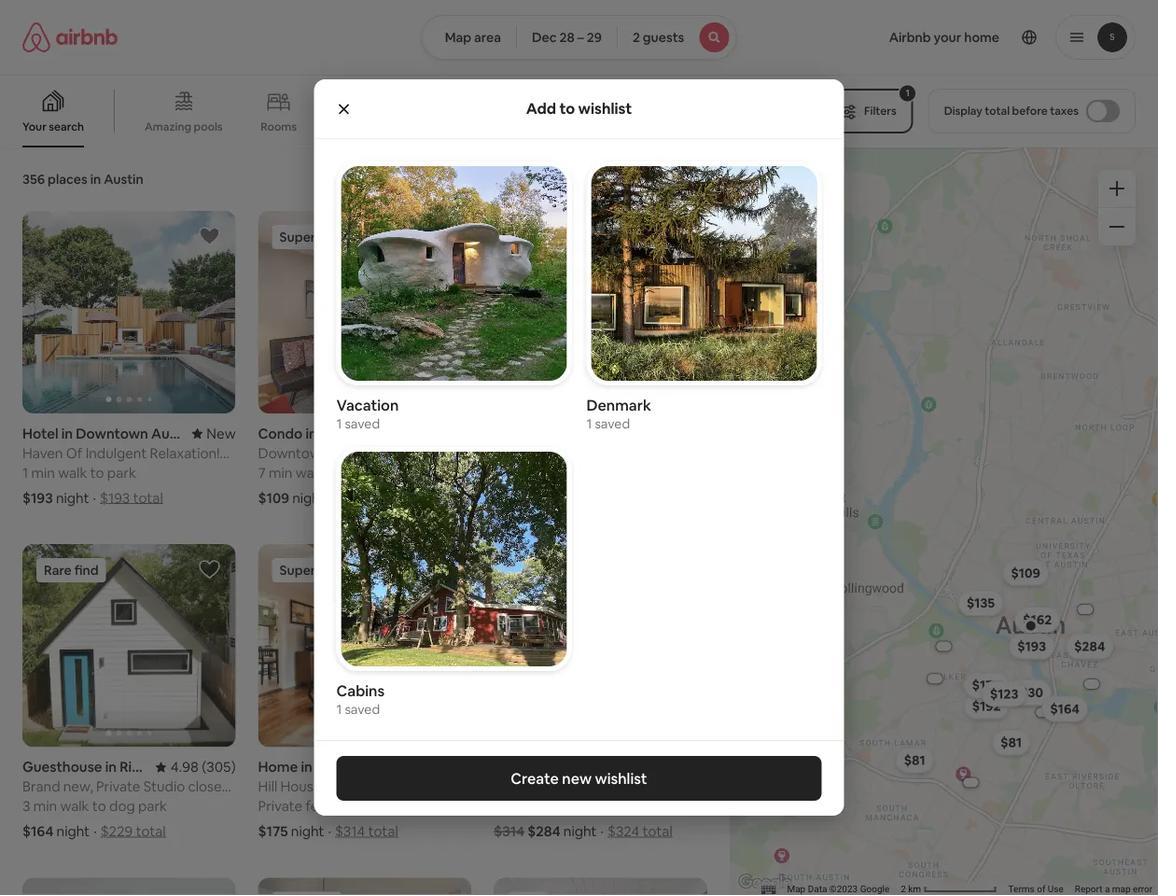 Task type: describe. For each thing, give the bounding box(es) containing it.
· inside hill house in wonderful bouldin! private fenced backyard $175 night · $314 total
[[328, 822, 331, 840]]

3 min walk to dog park $314 $284 night · $324 total
[[494, 797, 673, 840]]

356
[[22, 171, 45, 188]]

1 vertical spatial add to wishlist: home in bouldin creek image
[[670, 892, 692, 895]]

hill house in wonderful bouldin! private fenced backyard $175 night · $314 total
[[258, 777, 461, 840]]

$175 button
[[964, 672, 1009, 698]]

saved for vacation
[[345, 415, 380, 432]]

bouldin!
[[410, 777, 461, 796]]

$109 inside 7 min walk to park $109 night · $170 total
[[258, 489, 289, 507]]

report a map error link
[[1075, 883, 1153, 895]]

of
[[1037, 883, 1045, 895]]

0 horizontal spatial $193
[[22, 489, 53, 507]]

map
[[1112, 883, 1131, 895]]

a
[[1105, 883, 1110, 895]]

denmark
[[587, 395, 651, 414]]

taxes
[[1050, 104, 1079, 118]]

4.78 out of 5 average rating,  544 reviews image
[[627, 758, 707, 776]]

4.98 out of 5 average rating,  305 reviews image
[[156, 758, 236, 776]]

wishlist for create new wishlist
[[595, 768, 647, 788]]

cabins 1 saved
[[336, 681, 385, 718]]

pools
[[194, 119, 223, 134]]

display total before taxes button
[[928, 89, 1136, 133]]

night inside 7 min walk to park $109 night · $170 total
[[292, 489, 326, 507]]

fenced
[[306, 797, 351, 815]]

2 for 2 guests
[[633, 29, 640, 46]]

7
[[258, 464, 266, 482]]

views
[[384, 119, 414, 134]]

map area button
[[422, 15, 517, 60]]

terms
[[1008, 883, 1035, 895]]

walk for $175
[[532, 464, 561, 482]]

backyard
[[354, 797, 414, 815]]

cabins
[[336, 681, 385, 700]]

–
[[577, 29, 584, 46]]

wonderful
[[339, 777, 407, 796]]

walk for ·
[[60, 797, 89, 815]]

austin
[[104, 171, 143, 188]]

min for 8 min walk to park $123 night · $175 total
[[505, 464, 529, 482]]

map area
[[445, 29, 501, 46]]

park for $170
[[345, 464, 374, 482]]

total inside hill house in wonderful bouldin! private fenced backyard $175 night · $314 total
[[368, 822, 398, 840]]

3 for 3 min walk to dog park $314 $284 night · $324 total
[[494, 797, 502, 815]]

total inside 1 min walk to park $193 night · $193 total
[[133, 489, 163, 507]]

denmark 1 saved
[[587, 395, 651, 432]]

zoom in image
[[1110, 181, 1125, 196]]

display total before taxes
[[944, 104, 1079, 118]]

wishlist for vacation, 1 saved group
[[336, 162, 572, 432]]

dec
[[532, 29, 557, 46]]

$123 button
[[982, 681, 1027, 707]]

1 for vacation
[[336, 415, 342, 432]]

$193 inside $193 button
[[1017, 638, 1046, 655]]

display
[[944, 104, 983, 118]]

terms of use
[[1008, 883, 1064, 895]]

$324
[[608, 822, 640, 840]]

map for map area
[[445, 29, 471, 46]]

dec 28 – 29
[[532, 29, 602, 46]]

4.98
[[170, 758, 199, 776]]

$164 inside 3 min walk to dog park $164 night · $229 total
[[22, 822, 54, 840]]

park inside 3 min walk to dog park $164 night · $229 total
[[138, 797, 167, 815]]

group containing amazing views
[[0, 75, 814, 147]]

$135 button
[[958, 590, 1003, 616]]

$175 total button
[[571, 489, 634, 507]]

$164 inside button
[[1050, 700, 1080, 717]]

walk for $170
[[296, 464, 325, 482]]

saved for denmark
[[595, 415, 630, 432]]

$284 button
[[1066, 633, 1114, 659]]

km
[[908, 883, 921, 895]]

house
[[281, 777, 321, 796]]

google
[[860, 883, 889, 895]]

terms of use link
[[1008, 883, 1064, 895]]

night inside 1 min walk to park $193 night · $193 total
[[56, 489, 89, 507]]

park inside 3 min walk to dog park $314 $284 night · $324 total
[[610, 797, 639, 815]]

$170
[[336, 489, 366, 507]]

keyboard shortcuts image
[[761, 885, 776, 895]]

night inside 3 min walk to dog park $314 $284 night · $324 total
[[564, 822, 597, 840]]

new place to stay image
[[192, 424, 236, 443]]

map data ©2023 google
[[787, 883, 889, 895]]

$284 inside 3 min walk to dog park $314 $284 night · $324 total
[[528, 822, 561, 840]]

amazing for amazing views
[[335, 119, 381, 134]]

vacation 1 saved
[[336, 395, 399, 432]]

1 inside 1 min walk to park $193 night · $193 total
[[22, 464, 28, 482]]

2 guests button
[[617, 15, 737, 60]]

to for 3 min walk to dog park $314 $284 night · $324 total
[[564, 797, 578, 815]]

add to wishlist: condo in travis heights image
[[198, 892, 221, 895]]

$130
[[1014, 684, 1043, 701]]

wishlist for cabins, 1 saved group
[[336, 447, 572, 718]]

zoom out image
[[1110, 219, 1125, 234]]

data
[[808, 883, 827, 895]]

0 vertical spatial add to wishlist: home in bouldin creek image
[[434, 558, 457, 581]]

none search field containing map area
[[422, 15, 737, 60]]

search
[[49, 119, 84, 134]]

$81 $130 $192
[[972, 684, 1043, 751]]

$162
[[1023, 611, 1052, 628]]

$193 button
[[1009, 633, 1055, 660]]

add
[[526, 99, 556, 118]]

4.78
[[642, 758, 670, 776]]

wishlist for denmark, 1 saved group
[[587, 162, 822, 432]]

add to wishlist: apartment in travis heights image
[[434, 892, 457, 895]]

places
[[48, 171, 87, 188]]

in for wonderful
[[324, 777, 336, 796]]

$109 button
[[1003, 560, 1049, 586]]

guests
[[643, 29, 684, 46]]

your search
[[22, 119, 84, 134]]

7 min walk to park $109 night · $170 total
[[258, 464, 400, 507]]

29
[[587, 29, 602, 46]]

$109 inside $109 button
[[1011, 564, 1041, 581]]

4.78 (544)
[[642, 758, 707, 776]]

28
[[560, 29, 575, 46]]

saved for cabins
[[345, 701, 380, 718]]



Task type: vqa. For each thing, say whether or not it's contained in the screenshot.
been at the bottom left
no



Task type: locate. For each thing, give the bounding box(es) containing it.
356 places in austin
[[22, 171, 143, 188]]

0 horizontal spatial $175
[[258, 822, 288, 840]]

saved down cabins
[[345, 701, 380, 718]]

0 horizontal spatial $314
[[335, 822, 365, 840]]

walk inside 1 min walk to park $193 night · $193 total
[[58, 464, 87, 482]]

$193 total button
[[100, 489, 163, 507]]

· left $229
[[94, 822, 97, 840]]

to down new
[[564, 797, 578, 815]]

1 vertical spatial $284
[[528, 822, 561, 840]]

1 horizontal spatial amazing
[[335, 119, 381, 134]]

area
[[474, 29, 501, 46]]

to for 1 min walk to park $193 night · $193 total
[[90, 464, 104, 482]]

night inside 3 min walk to dog park $164 night · $229 total
[[57, 822, 90, 840]]

0 horizontal spatial dog
[[109, 797, 135, 815]]

$229
[[101, 822, 133, 840]]

(305)
[[202, 758, 236, 776]]

1 inside "denmark 1 saved"
[[587, 415, 592, 432]]

total inside 7 min walk to park $109 night · $170 total
[[369, 489, 400, 507]]

0 vertical spatial map
[[445, 29, 471, 46]]

vacation
[[336, 395, 399, 414]]

add to wishlist: hotel in downtown austin image
[[198, 225, 221, 247]]

$164 right $130
[[1050, 700, 1080, 717]]

$314 inside 3 min walk to dog park $314 $284 night · $324 total
[[494, 822, 525, 840]]

in inside hill house in wonderful bouldin! private fenced backyard $175 night · $314 total
[[324, 777, 336, 796]]

$164 left $229
[[22, 822, 54, 840]]

1 for denmark
[[587, 415, 592, 432]]

to inside 3 min walk to dog park $164 night · $229 total
[[92, 797, 106, 815]]

0 horizontal spatial in
[[90, 171, 101, 188]]

1 horizontal spatial $109
[[1011, 564, 1041, 581]]

amazing pools
[[145, 119, 223, 134]]

1 inside 'cabins 1 saved'
[[336, 701, 342, 718]]

$314 total button
[[335, 822, 398, 840]]

total inside 3 min walk to dog park $164 night · $229 total
[[136, 822, 166, 840]]

· left $170
[[329, 489, 333, 507]]

dog down the create new wishlist
[[581, 797, 607, 815]]

1 vertical spatial map
[[787, 883, 805, 895]]

private
[[258, 797, 302, 815]]

park up $324
[[610, 797, 639, 815]]

park for $175
[[581, 464, 610, 482]]

1 vertical spatial $81
[[904, 752, 925, 768]]

2 $314 from the left
[[494, 822, 525, 840]]

0 vertical spatial $175
[[571, 489, 601, 507]]

min for 3 min walk to dog park $314 $284 night · $324 total
[[505, 797, 529, 815]]

3 inside 3 min walk to dog park $164 night · $229 total
[[22, 797, 30, 815]]

$81
[[1001, 734, 1022, 751], [904, 752, 925, 768]]

$175 for park
[[571, 489, 601, 507]]

to inside dialog
[[559, 99, 575, 118]]

amazing
[[335, 119, 381, 134], [145, 119, 191, 134]]

new
[[207, 424, 236, 443]]

1 horizontal spatial dog
[[581, 797, 607, 815]]

(544)
[[673, 758, 707, 776]]

error
[[1133, 883, 1153, 895]]

0 horizontal spatial 2
[[633, 29, 640, 46]]

1 $314 from the left
[[335, 822, 365, 840]]

1 horizontal spatial $123
[[990, 685, 1019, 702]]

$175 down private
[[258, 822, 288, 840]]

1 horizontal spatial $284
[[1074, 638, 1105, 655]]

google map
showing 29 stays. region
[[730, 147, 1158, 895]]

2 horizontal spatial $175
[[972, 677, 1000, 694]]

$193
[[22, 489, 53, 507], [100, 489, 130, 507], [1017, 638, 1046, 655]]

1 vertical spatial $123
[[990, 685, 1019, 702]]

1 horizontal spatial $314
[[494, 822, 525, 840]]

$175 up $192
[[972, 677, 1000, 694]]

$284 down create
[[528, 822, 561, 840]]

$123 inside 8 min walk to park $123 night · $175 total
[[494, 489, 524, 507]]

1
[[906, 87, 910, 99], [336, 415, 342, 432], [587, 415, 592, 432], [22, 464, 28, 482], [336, 701, 342, 718]]

$284 right $193 button
[[1074, 638, 1105, 655]]

· down fenced
[[328, 822, 331, 840]]

total inside 3 min walk to dog park $314 $284 night · $324 total
[[643, 822, 673, 840]]

0 horizontal spatial $109
[[258, 489, 289, 507]]

map inside button
[[445, 29, 471, 46]]

0 vertical spatial $284
[[1074, 638, 1105, 655]]

create new wishlist button
[[336, 756, 822, 801]]

add to wishlist: condo in downtown austin image
[[434, 225, 457, 247]]

night inside hill house in wonderful bouldin! private fenced backyard $175 night · $314 total
[[291, 822, 324, 840]]

1 horizontal spatial map
[[787, 883, 805, 895]]

$81 for $81 $130 $192
[[1001, 734, 1022, 751]]

0 horizontal spatial $81
[[904, 752, 925, 768]]

to right add in the top left of the page
[[559, 99, 575, 118]]

min inside 3 min walk to dog park $164 night · $229 total
[[33, 797, 57, 815]]

0 vertical spatial $109
[[258, 489, 289, 507]]

park inside 7 min walk to park $109 night · $170 total
[[345, 464, 374, 482]]

$135
[[967, 595, 995, 611]]

1 vertical spatial $109
[[1011, 564, 1041, 581]]

rooms
[[261, 119, 297, 134]]

0 horizontal spatial amazing
[[145, 119, 191, 134]]

night
[[56, 489, 89, 507], [292, 489, 326, 507], [527, 489, 560, 507], [57, 822, 90, 840], [291, 822, 324, 840], [564, 822, 597, 840]]

saved down vacation at the top left of the page
[[345, 415, 380, 432]]

1 horizontal spatial add to wishlist: home in bouldin creek image
[[670, 892, 692, 895]]

2
[[633, 29, 640, 46], [901, 883, 906, 895]]

night down fenced
[[291, 822, 324, 840]]

1 vertical spatial wishlist
[[595, 768, 647, 788]]

night left $175 total button
[[527, 489, 560, 507]]

$175 inside 8 min walk to park $123 night · $175 total
[[571, 489, 601, 507]]

$192
[[972, 698, 1001, 714]]

create new wishlist
[[511, 768, 647, 788]]

· inside 3 min walk to dog park $164 night · $229 total
[[94, 822, 97, 840]]

$175 inside hill house in wonderful bouldin! private fenced backyard $175 night · $314 total
[[258, 822, 288, 840]]

park up $175 total button
[[581, 464, 610, 482]]

$81 for $81
[[904, 752, 925, 768]]

amazing left pools
[[145, 119, 191, 134]]

dec 28 – 29 button
[[516, 15, 618, 60]]

2 3 from the left
[[494, 797, 502, 815]]

new
[[562, 768, 592, 788]]

dog for ·
[[581, 797, 607, 815]]

0 horizontal spatial $284
[[528, 822, 561, 840]]

2 for 2 km
[[901, 883, 906, 895]]

1 dog from the left
[[109, 797, 135, 815]]

wishlist for add to wishlist
[[578, 99, 632, 118]]

use
[[1048, 883, 1064, 895]]

1 horizontal spatial $193
[[100, 489, 130, 507]]

dog for $229
[[109, 797, 135, 815]]

add to wishlist: guesthouse in travis heights image
[[670, 225, 692, 247]]

park inside 1 min walk to park $193 night · $193 total
[[107, 464, 136, 482]]

2 km button
[[895, 882, 1003, 895]]

add to wishlist dialog
[[314, 79, 844, 816]]

$130 button
[[1006, 679, 1052, 706]]

1 min walk to park $193 night · $193 total
[[22, 464, 163, 507]]

$175
[[571, 489, 601, 507], [972, 677, 1000, 694], [258, 822, 288, 840]]

night inside 8 min walk to park $123 night · $175 total
[[527, 489, 560, 507]]

1 vertical spatial 2
[[901, 883, 906, 895]]

$162 button
[[1015, 607, 1060, 633]]

saved inside vacation 1 saved
[[345, 415, 380, 432]]

to up $193 total button
[[90, 464, 104, 482]]

google image
[[734, 871, 796, 895]]

0 vertical spatial wishlist
[[578, 99, 632, 118]]

$229 total button
[[101, 822, 166, 840]]

0 horizontal spatial map
[[445, 29, 471, 46]]

1 horizontal spatial in
[[324, 777, 336, 796]]

2 guests
[[633, 29, 684, 46]]

$170 total button
[[336, 489, 400, 507]]

to for 3 min walk to dog park $164 night · $229 total
[[92, 797, 106, 815]]

night left $324
[[564, 822, 597, 840]]

wishlist right new
[[595, 768, 647, 788]]

2 left guests on the right top of the page
[[633, 29, 640, 46]]

wishlist right add in the top left of the page
[[578, 99, 632, 118]]

before
[[1012, 104, 1048, 118]]

min for 1 min walk to park $193 night · $193 total
[[31, 464, 55, 482]]

$81 inside $81 $130 $192
[[1001, 734, 1022, 751]]

to inside 8 min walk to park $123 night · $175 total
[[564, 464, 578, 482]]

total inside button
[[985, 104, 1010, 118]]

$284
[[1074, 638, 1105, 655], [528, 822, 561, 840]]

add to wishlist: guesthouse in riverside image
[[198, 558, 221, 581]]

night left $170
[[292, 489, 326, 507]]

saved down 'denmark' at right
[[595, 415, 630, 432]]

$175 down "denmark 1 saved"
[[571, 489, 601, 507]]

your
[[22, 119, 46, 134]]

1 horizontal spatial 2
[[901, 883, 906, 895]]

total
[[985, 104, 1010, 118], [133, 489, 163, 507], [369, 489, 400, 507], [604, 489, 634, 507], [136, 822, 166, 840], [368, 822, 398, 840], [643, 822, 673, 840]]

1 3 from the left
[[22, 797, 30, 815]]

map left area
[[445, 29, 471, 46]]

saved inside "denmark 1 saved"
[[595, 415, 630, 432]]

0 vertical spatial $164
[[1050, 700, 1080, 717]]

· left $193 total button
[[93, 489, 96, 507]]

$314 down fenced
[[335, 822, 365, 840]]

night left $229
[[57, 822, 90, 840]]

min inside 3 min walk to dog park $314 $284 night · $324 total
[[505, 797, 529, 815]]

add to wishlist: home in bouldin creek image
[[434, 558, 457, 581], [670, 892, 692, 895]]

min for 3 min walk to dog park $164 night · $229 total
[[33, 797, 57, 815]]

amazing left views in the top left of the page
[[335, 119, 381, 134]]

hill
[[258, 777, 277, 796]]

· left $175 total button
[[564, 489, 567, 507]]

3 min walk to dog park $164 night · $229 total
[[22, 797, 167, 840]]

to for 7 min walk to park $109 night · $170 total
[[328, 464, 342, 482]]

dog inside 3 min walk to dog park $314 $284 night · $324 total
[[581, 797, 607, 815]]

map left data
[[787, 883, 805, 895]]

0 vertical spatial 2
[[633, 29, 640, 46]]

dog
[[109, 797, 135, 815], [581, 797, 607, 815]]

group
[[0, 75, 814, 147], [22, 211, 236, 414], [258, 211, 472, 414], [494, 211, 707, 414], [22, 544, 236, 747], [258, 544, 472, 747], [494, 544, 707, 747], [22, 878, 236, 895], [258, 878, 472, 895], [494, 878, 707, 895]]

to up $175 total button
[[564, 464, 578, 482]]

walk inside 3 min walk to dog park $164 night · $229 total
[[60, 797, 89, 815]]

to
[[559, 99, 575, 118], [90, 464, 104, 482], [328, 464, 342, 482], [564, 464, 578, 482], [92, 797, 106, 815], [564, 797, 578, 815]]

· inside 7 min walk to park $109 night · $170 total
[[329, 489, 333, 507]]

2 dog from the left
[[581, 797, 607, 815]]

$109
[[258, 489, 289, 507], [1011, 564, 1041, 581]]

0 horizontal spatial $123
[[494, 489, 524, 507]]

$175 inside button
[[972, 677, 1000, 694]]

to up $170
[[328, 464, 342, 482]]

to inside 1 min walk to park $193 night · $193 total
[[90, 464, 104, 482]]

4.98 (305)
[[170, 758, 236, 776]]

$192 button
[[964, 693, 1009, 719]]

in for austin
[[90, 171, 101, 188]]

map
[[445, 29, 471, 46], [787, 883, 805, 895]]

0 vertical spatial $123
[[494, 489, 524, 507]]

·
[[93, 489, 96, 507], [329, 489, 333, 507], [564, 489, 567, 507], [94, 822, 97, 840], [328, 822, 331, 840], [601, 822, 604, 840]]

to inside 7 min walk to park $109 night · $170 total
[[328, 464, 342, 482]]

1 horizontal spatial $81
[[1001, 734, 1022, 751]]

in left austin
[[90, 171, 101, 188]]

1 horizontal spatial 3
[[494, 797, 502, 815]]

2 vertical spatial $175
[[258, 822, 288, 840]]

$109 down 7
[[258, 489, 289, 507]]

amazing for amazing pools
[[145, 119, 191, 134]]

total inside 8 min walk to park $123 night · $175 total
[[604, 489, 634, 507]]

0 horizontal spatial add to wishlist: home in bouldin creek image
[[434, 558, 457, 581]]

2 km
[[901, 883, 923, 895]]

$164 button
[[1042, 696, 1088, 722]]

$123 inside button
[[990, 685, 1019, 702]]

in
[[90, 171, 101, 188], [324, 777, 336, 796]]

map for map data ©2023 google
[[787, 883, 805, 895]]

$314 down create
[[494, 822, 525, 840]]

park up $170
[[345, 464, 374, 482]]

1 horizontal spatial $175
[[571, 489, 601, 507]]

park up $229 total button in the bottom of the page
[[138, 797, 167, 815]]

to up $229
[[92, 797, 106, 815]]

profile element
[[759, 0, 1136, 75]]

$164
[[1050, 700, 1080, 717], [22, 822, 54, 840]]

in up fenced
[[324, 777, 336, 796]]

$109 up $162
[[1011, 564, 1041, 581]]

0 vertical spatial in
[[90, 171, 101, 188]]

walk inside 7 min walk to park $109 night · $170 total
[[296, 464, 325, 482]]

1 vertical spatial $175
[[972, 677, 1000, 694]]

1 vertical spatial in
[[324, 777, 336, 796]]

create
[[511, 768, 559, 788]]

add to wishlist
[[526, 99, 632, 118]]

$324 total button
[[608, 822, 673, 840]]

©2023
[[829, 883, 858, 895]]

min inside 8 min walk to park $123 night · $175 total
[[505, 464, 529, 482]]

saved
[[345, 415, 380, 432], [595, 415, 630, 432], [345, 701, 380, 718]]

report a map error
[[1075, 883, 1153, 895]]

2 left km
[[901, 883, 906, 895]]

$314 inside hill house in wonderful bouldin! private fenced backyard $175 night · $314 total
[[335, 822, 365, 840]]

$175 for bouldin!
[[258, 822, 288, 840]]

0 horizontal spatial $81 button
[[896, 747, 934, 773]]

None search field
[[422, 15, 737, 60]]

min inside 1 min walk to park $193 night · $193 total
[[31, 464, 55, 482]]

3
[[22, 797, 30, 815], [494, 797, 502, 815]]

0 horizontal spatial $164
[[22, 822, 54, 840]]

$284 inside button
[[1074, 638, 1105, 655]]

2 horizontal spatial $193
[[1017, 638, 1046, 655]]

dog inside 3 min walk to dog park $164 night · $229 total
[[109, 797, 135, 815]]

0 vertical spatial $81
[[1001, 734, 1022, 751]]

walk for night
[[532, 797, 561, 815]]

· left $324
[[601, 822, 604, 840]]

· inside 8 min walk to park $123 night · $175 total
[[564, 489, 567, 507]]

$81 button
[[992, 729, 1030, 756], [896, 747, 934, 773]]

report
[[1075, 883, 1102, 895]]

8
[[494, 464, 502, 482]]

park
[[107, 464, 136, 482], [345, 464, 374, 482], [581, 464, 610, 482], [138, 797, 167, 815], [610, 797, 639, 815]]

1 for cabins
[[336, 701, 342, 718]]

amazing views
[[335, 119, 414, 134]]

1 vertical spatial $164
[[22, 822, 54, 840]]

walk inside 3 min walk to dog park $314 $284 night · $324 total
[[532, 797, 561, 815]]

night left $193 total button
[[56, 489, 89, 507]]

· inside 1 min walk to park $193 night · $193 total
[[93, 489, 96, 507]]

3 for 3 min walk to dog park $164 night · $229 total
[[22, 797, 30, 815]]

2 inside search box
[[633, 29, 640, 46]]

to inside 3 min walk to dog park $314 $284 night · $324 total
[[564, 797, 578, 815]]

dog up $229
[[109, 797, 135, 815]]

wishlist inside button
[[595, 768, 647, 788]]

walk inside 8 min walk to park $123 night · $175 total
[[532, 464, 561, 482]]

walk for $193
[[58, 464, 87, 482]]

3 inside 3 min walk to dog park $314 $284 night · $324 total
[[494, 797, 502, 815]]

· inside 3 min walk to dog park $314 $284 night · $324 total
[[601, 822, 604, 840]]

4.98 out of 5 average rating,  134 reviews image
[[627, 425, 707, 443]]

park for $193
[[107, 464, 136, 482]]

1 horizontal spatial $164
[[1050, 700, 1080, 717]]

to for 8 min walk to park $123 night · $175 total
[[564, 464, 578, 482]]

min for 7 min walk to park $109 night · $170 total
[[269, 464, 293, 482]]

$314
[[335, 822, 365, 840], [494, 822, 525, 840]]

1 inside vacation 1 saved
[[336, 415, 342, 432]]

saved inside 'cabins 1 saved'
[[345, 701, 380, 718]]

park up $193 total button
[[107, 464, 136, 482]]

0 horizontal spatial 3
[[22, 797, 30, 815]]

min inside 7 min walk to park $109 night · $170 total
[[269, 464, 293, 482]]

1 horizontal spatial $81 button
[[992, 729, 1030, 756]]

park inside 8 min walk to park $123 night · $175 total
[[581, 464, 610, 482]]

8 min walk to park $123 night · $175 total
[[494, 464, 634, 507]]



